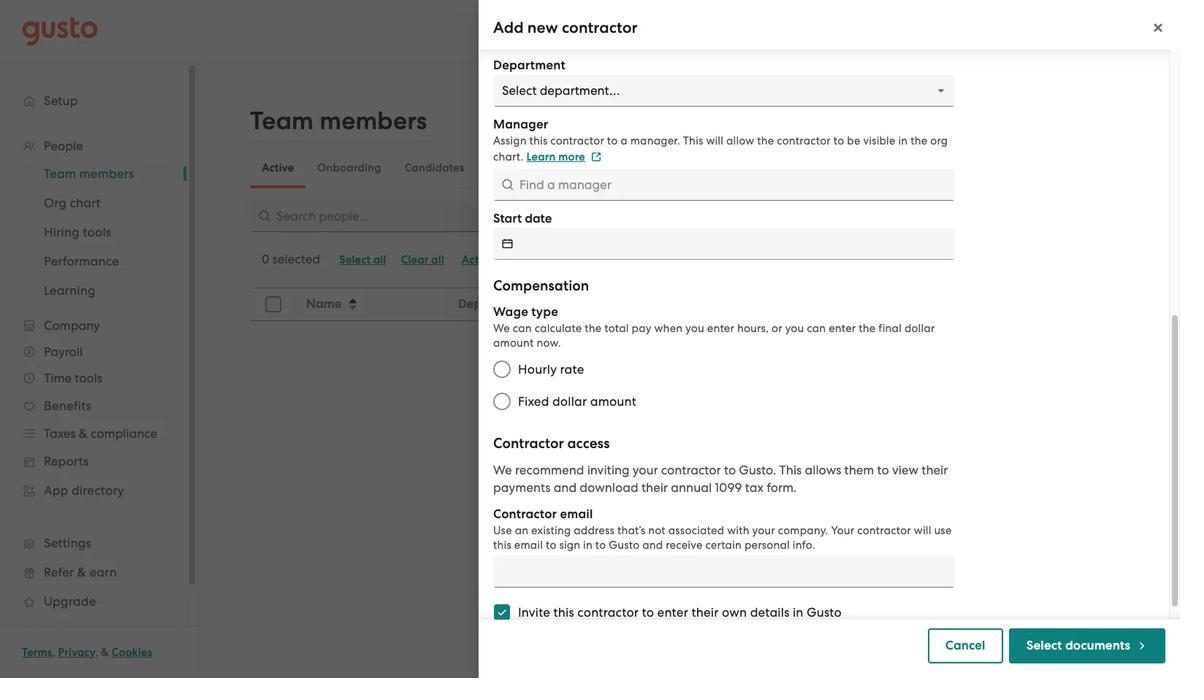 Task type: vqa. For each thing, say whether or not it's contained in the screenshot.
own
yes



Task type: describe. For each thing, give the bounding box(es) containing it.
select for select all
[[339, 254, 371, 267]]

more
[[559, 151, 585, 164]]

select documents
[[1027, 639, 1131, 654]]

date
[[525, 211, 552, 227]]

candidates
[[405, 162, 465, 175]]

allow
[[726, 134, 755, 148]]

when
[[655, 322, 683, 335]]

department inside "button"
[[458, 297, 529, 312]]

this for invite
[[554, 606, 574, 621]]

compensation
[[493, 278, 589, 295]]

be
[[847, 134, 861, 148]]

team members tab list
[[250, 148, 1117, 189]]

onboarding
[[317, 162, 381, 175]]

access
[[567, 436, 610, 452]]

new
[[528, 18, 558, 37]]

Select all rows on this page checkbox
[[257, 289, 290, 321]]

documents
[[1066, 639, 1131, 654]]

0
[[262, 252, 269, 267]]

terms
[[22, 647, 52, 660]]

home image
[[22, 16, 98, 46]]

download
[[580, 481, 639, 496]]

the left total
[[585, 322, 602, 335]]

hours,
[[737, 322, 769, 335]]

fixed dollar amount
[[518, 395, 637, 409]]

payments
[[493, 481, 551, 496]]

contractor inside contractor email use an existing address that's not associated with your company. your contractor will use this email to sign in to gusto and receive certain personal info.
[[858, 525, 911, 538]]

amount inside wage type we can calculate the total pay when you enter hours, or you can enter the final dollar amount now.
[[493, 337, 534, 350]]

chart.
[[493, 151, 524, 164]]

candidates button
[[393, 151, 476, 186]]

tax
[[745, 481, 764, 496]]

details
[[750, 606, 790, 621]]

in inside contractor email use an existing address that's not associated with your company. your contractor will use this email to sign in to gusto and receive certain personal info.
[[583, 539, 593, 553]]

name
[[306, 297, 342, 312]]

dismissed button
[[565, 151, 640, 186]]

no
[[655, 455, 673, 469]]

calculate
[[535, 322, 582, 335]]

cancel
[[946, 639, 986, 654]]

start date
[[493, 211, 552, 227]]

the left org
[[911, 134, 928, 148]]

0 horizontal spatial their
[[642, 481, 668, 496]]

or
[[772, 322, 783, 335]]

manager
[[493, 117, 549, 132]]

certain
[[706, 539, 742, 553]]

manager.
[[631, 134, 680, 148]]

use
[[934, 525, 952, 538]]

clear all
[[401, 254, 444, 267]]

members
[[320, 106, 427, 136]]

inviting
[[587, 463, 630, 478]]

now.
[[537, 337, 561, 350]]

Contractor email email field
[[493, 556, 955, 588]]

0 horizontal spatial enter
[[657, 606, 688, 621]]

company.
[[778, 525, 829, 538]]

this inside contractor email use an existing address that's not associated with your company. your contractor will use this email to sign in to gusto and receive certain personal info.
[[493, 539, 512, 553]]

we recommend inviting your contractor to gusto. this allows them to view their payments and download their annual 1099 tax form.
[[493, 463, 948, 496]]

sign
[[559, 539, 580, 553]]

0 vertical spatial email
[[560, 507, 593, 523]]

offboarding
[[488, 162, 554, 175]]

dismissed
[[577, 162, 628, 175]]

1 horizontal spatial gusto
[[807, 606, 842, 621]]

contractor for contractor access
[[493, 436, 564, 452]]

type
[[532, 305, 558, 320]]

visible
[[863, 134, 896, 148]]

Invite this contractor to enter their own details in Gusto checkbox
[[486, 597, 518, 629]]

1 vertical spatial amount
[[590, 395, 637, 409]]

select documents button
[[1009, 629, 1166, 664]]

associated
[[669, 525, 725, 538]]

learn more link
[[527, 151, 601, 164]]

own
[[722, 606, 747, 621]]

2 , from the left
[[95, 647, 98, 660]]

account menu element
[[898, 0, 1158, 62]]

rate
[[560, 363, 584, 377]]

hourly rate
[[518, 363, 584, 377]]

learn more
[[527, 151, 585, 164]]

2 you from the left
[[785, 322, 804, 335]]

a
[[621, 134, 628, 148]]

view
[[892, 463, 919, 478]]

add new contractor
[[493, 18, 638, 37]]

personal
[[745, 539, 790, 553]]

Hourly rate radio
[[486, 354, 518, 386]]

recommend
[[515, 463, 584, 478]]

wage type we can calculate the total pay when you enter hours, or you can enter the final dollar amount now.
[[493, 305, 935, 350]]

department button
[[449, 289, 674, 320]]

with
[[727, 525, 750, 538]]

this inside we recommend inviting your contractor to gusto. this allows them to view their payments and download their annual 1099 tax form.
[[780, 463, 802, 478]]

wage
[[493, 305, 528, 320]]

onboarding button
[[306, 151, 393, 186]]

this inside assign this contractor to a manager. this will allow the contractor to be visible in the org chart.
[[683, 134, 703, 148]]

cancel button
[[928, 629, 1003, 664]]

add
[[493, 18, 524, 37]]

we inside we recommend inviting your contractor to gusto. this allows them to view their payments and download their annual 1099 tax form.
[[493, 463, 512, 478]]

will inside contractor email use an existing address that's not associated with your company. your contractor will use this email to sign in to gusto and receive certain personal info.
[[914, 525, 932, 538]]

annual
[[671, 481, 712, 496]]

dollar inside wage type we can calculate the total pay when you enter hours, or you can enter the final dollar amount now.
[[905, 322, 935, 335]]

team members
[[250, 106, 427, 136]]

invite this contractor to enter their own details in gusto
[[518, 606, 842, 621]]

fixed
[[518, 395, 549, 409]]



Task type: locate. For each thing, give the bounding box(es) containing it.
1 horizontal spatial amount
[[590, 395, 637, 409]]

the right allow
[[757, 134, 774, 148]]

amount up access in the bottom of the page
[[590, 395, 637, 409]]

1 vertical spatial contractor
[[493, 507, 557, 523]]

the left final
[[859, 322, 876, 335]]

2 vertical spatial this
[[554, 606, 574, 621]]

them
[[845, 463, 874, 478]]

0 vertical spatial your
[[633, 463, 658, 478]]

your inside we recommend inviting your contractor to gusto. this allows them to view their payments and download their annual 1099 tax form.
[[633, 463, 658, 478]]

can down the wage
[[513, 322, 532, 335]]

will
[[706, 134, 724, 148], [914, 525, 932, 538]]

will left use
[[914, 525, 932, 538]]

1 vertical spatial and
[[643, 539, 663, 553]]

0 horizontal spatial and
[[554, 481, 577, 496]]

1 vertical spatial your
[[752, 525, 775, 538]]

Start date field
[[520, 228, 955, 260]]

can
[[513, 322, 532, 335], [807, 322, 826, 335]]

this down use
[[493, 539, 512, 553]]

0 vertical spatial their
[[922, 463, 948, 478]]

select all
[[339, 254, 386, 267]]

Manager field
[[493, 169, 955, 201]]

1 can from the left
[[513, 322, 532, 335]]

2 horizontal spatial their
[[922, 463, 948, 478]]

contractor email use an existing address that's not associated with your company. your contractor will use this email to sign in to gusto and receive certain personal info.
[[493, 507, 952, 553]]

1 horizontal spatial their
[[692, 606, 719, 621]]

found
[[719, 455, 753, 469]]

1099
[[715, 481, 742, 496]]

you right when
[[686, 322, 705, 335]]

this inside assign this contractor to a manager. this will allow the contractor to be visible in the org chart.
[[530, 134, 548, 148]]

in down the address
[[583, 539, 593, 553]]

calendar outline image
[[502, 237, 513, 251]]

1 horizontal spatial this
[[780, 463, 802, 478]]

1 horizontal spatial email
[[560, 507, 593, 523]]

2 horizontal spatial enter
[[829, 322, 856, 335]]

that's
[[618, 525, 646, 538]]

your up personal
[[752, 525, 775, 538]]

1 vertical spatial email
[[514, 539, 543, 553]]

1 vertical spatial this
[[493, 539, 512, 553]]

opens in a new tab image
[[591, 152, 601, 162]]

all for clear all
[[431, 254, 444, 267]]

0 vertical spatial amount
[[493, 337, 534, 350]]

1 horizontal spatial in
[[793, 606, 804, 621]]

1 vertical spatial department
[[458, 297, 529, 312]]

this right the manager.
[[683, 134, 703, 148]]

to
[[607, 134, 618, 148], [834, 134, 844, 148], [724, 463, 736, 478], [877, 463, 889, 478], [546, 539, 557, 553], [596, 539, 606, 553], [642, 606, 654, 621]]

1 vertical spatial in
[[583, 539, 593, 553]]

1 you from the left
[[686, 322, 705, 335]]

all inside clear all button
[[431, 254, 444, 267]]

email down an
[[514, 539, 543, 553]]

department down compensation
[[458, 297, 529, 312]]

0 horizontal spatial can
[[513, 322, 532, 335]]

pay
[[632, 322, 652, 335]]

0 vertical spatial select
[[339, 254, 371, 267]]

2 horizontal spatial in
[[899, 134, 908, 148]]

1 vertical spatial this
[[780, 463, 802, 478]]

0 horizontal spatial gusto
[[609, 539, 640, 553]]

1 horizontal spatial ,
[[95, 647, 98, 660]]

0 horizontal spatial in
[[583, 539, 593, 553]]

assign this contractor to a manager. this will allow the contractor to be visible in the org chart.
[[493, 134, 948, 164]]

clear all button
[[394, 248, 452, 272]]

0 horizontal spatial amount
[[493, 337, 534, 350]]

enter left own
[[657, 606, 688, 621]]

contractor up recommend
[[493, 436, 564, 452]]

terms , privacy , & cookies
[[22, 647, 152, 660]]

we inside wage type we can calculate the total pay when you enter hours, or you can enter the final dollar amount now.
[[493, 322, 510, 335]]

hourly
[[518, 363, 557, 377]]

their
[[922, 463, 948, 478], [642, 481, 668, 496], [692, 606, 719, 621]]

1 vertical spatial will
[[914, 525, 932, 538]]

1 horizontal spatial this
[[530, 134, 548, 148]]

contractor inside contractor email use an existing address that's not associated with your company. your contractor will use this email to sign in to gusto and receive certain personal info.
[[493, 507, 557, 523]]

email
[[560, 507, 593, 523], [514, 539, 543, 553]]

we down the wage
[[493, 322, 510, 335]]

clear
[[401, 254, 429, 267]]

and inside we recommend inviting your contractor to gusto. this allows them to view their payments and download their annual 1099 tax form.
[[554, 481, 577, 496]]

this up learn
[[530, 134, 548, 148]]

gusto.
[[739, 463, 777, 478]]

dollar down rate
[[552, 395, 587, 409]]

dollar right final
[[905, 322, 935, 335]]

new notifications image
[[538, 253, 553, 268]]

1 vertical spatial their
[[642, 481, 668, 496]]

, left &
[[95, 647, 98, 660]]

1 contractor from the top
[[493, 436, 564, 452]]

amount
[[493, 337, 534, 350], [590, 395, 637, 409]]

this for assign
[[530, 134, 548, 148]]

, left privacy link
[[52, 647, 55, 660]]

this up form.
[[780, 463, 802, 478]]

0 selected status
[[262, 252, 320, 267]]

1 vertical spatial dollar
[[552, 395, 587, 409]]

select
[[339, 254, 371, 267], [1027, 639, 1062, 654]]

contractor for contractor email use an existing address that's not associated with your company. your contractor will use this email to sign in to gusto and receive certain personal info.
[[493, 507, 557, 523]]

0 horizontal spatial ,
[[52, 647, 55, 660]]

enter left final
[[829, 322, 856, 335]]

1 horizontal spatial dollar
[[905, 322, 935, 335]]

privacy
[[58, 647, 95, 660]]

0 selected
[[262, 252, 320, 267]]

this
[[683, 134, 703, 148], [780, 463, 802, 478]]

0 horizontal spatial your
[[633, 463, 658, 478]]

0 vertical spatial this
[[683, 134, 703, 148]]

your
[[633, 463, 658, 478], [752, 525, 775, 538]]

0 vertical spatial dollar
[[905, 322, 935, 335]]

you right 'or' at the right top
[[785, 322, 804, 335]]

team
[[250, 106, 314, 136]]

1 we from the top
[[493, 322, 510, 335]]

gusto right details
[[807, 606, 842, 621]]

your
[[831, 525, 855, 538]]

1 vertical spatial we
[[493, 463, 512, 478]]

select all button
[[332, 248, 394, 272]]

department inside add a contractor dialog
[[493, 58, 566, 73]]

0 vertical spatial department
[[493, 58, 566, 73]]

gusto down that's
[[609, 539, 640, 553]]

contractor inside we recommend inviting your contractor to gusto. this allows them to view their payments and download their annual 1099 tax form.
[[661, 463, 721, 478]]

and
[[554, 481, 577, 496], [643, 539, 663, 553]]

final
[[879, 322, 902, 335]]

your inside contractor email use an existing address that's not associated with your company. your contractor will use this email to sign in to gusto and receive certain personal info.
[[752, 525, 775, 538]]

people
[[676, 455, 716, 469]]

contractor up an
[[493, 507, 557, 523]]

dollar
[[905, 322, 935, 335], [552, 395, 587, 409]]

0 vertical spatial gusto
[[609, 539, 640, 553]]

name button
[[298, 289, 448, 320]]

active
[[262, 162, 294, 175]]

enter left hours, in the right top of the page
[[707, 322, 735, 335]]

assign
[[493, 134, 527, 148]]

0 vertical spatial this
[[530, 134, 548, 148]]

Search people... field
[[250, 200, 601, 232]]

we up the "payments"
[[493, 463, 512, 478]]

add a contractor dialog
[[479, 0, 1180, 679]]

all for select all
[[373, 254, 386, 267]]

select left documents
[[1027, 639, 1062, 654]]

this right invite at left bottom
[[554, 606, 574, 621]]

all left clear
[[373, 254, 386, 267]]

select up name button on the top of page
[[339, 254, 371, 267]]

contractor access
[[493, 436, 610, 452]]

invite
[[518, 606, 550, 621]]

all right clear
[[431, 254, 444, 267]]

offboarding button
[[476, 151, 565, 186]]

not
[[649, 525, 666, 538]]

1 horizontal spatial and
[[643, 539, 663, 553]]

form.
[[767, 481, 797, 496]]

address
[[574, 525, 615, 538]]

0 horizontal spatial all
[[373, 254, 386, 267]]

2 horizontal spatial this
[[554, 606, 574, 621]]

start
[[493, 211, 522, 227]]

gusto inside contractor email use an existing address that's not associated with your company. your contractor will use this email to sign in to gusto and receive certain personal info.
[[609, 539, 640, 553]]

all
[[373, 254, 386, 267], [431, 254, 444, 267]]

active button
[[250, 151, 306, 186]]

their down no
[[642, 481, 668, 496]]

0 horizontal spatial select
[[339, 254, 371, 267]]

department down new
[[493, 58, 566, 73]]

this
[[530, 134, 548, 148], [493, 539, 512, 553], [554, 606, 574, 621]]

2 vertical spatial their
[[692, 606, 719, 621]]

0 vertical spatial we
[[493, 322, 510, 335]]

allows
[[805, 463, 842, 478]]

receive
[[666, 539, 703, 553]]

will inside assign this contractor to a manager. this will allow the contractor to be visible in the org chart.
[[706, 134, 724, 148]]

contractor
[[562, 18, 638, 37], [551, 134, 604, 148], [777, 134, 831, 148], [661, 463, 721, 478], [858, 525, 911, 538], [578, 606, 639, 621]]

email up the address
[[560, 507, 593, 523]]

amount up the hourly rate radio
[[493, 337, 534, 350]]

1 vertical spatial select
[[1027, 639, 1062, 654]]

1 , from the left
[[52, 647, 55, 660]]

in right visible
[[899, 134, 908, 148]]

will left allow
[[706, 134, 724, 148]]

can right 'or' at the right top
[[807, 322, 826, 335]]

1 horizontal spatial all
[[431, 254, 444, 267]]

,
[[52, 647, 55, 660], [95, 647, 98, 660]]

contractor
[[493, 436, 564, 452], [493, 507, 557, 523]]

use
[[493, 525, 512, 538]]

selected
[[272, 252, 320, 267]]

0 horizontal spatial will
[[706, 134, 724, 148]]

and inside contractor email use an existing address that's not associated with your company. your contractor will use this email to sign in to gusto and receive certain personal info.
[[643, 539, 663, 553]]

their left own
[[692, 606, 719, 621]]

cookies button
[[112, 645, 152, 662]]

&
[[101, 647, 109, 660]]

0 vertical spatial and
[[554, 481, 577, 496]]

2 contractor from the top
[[493, 507, 557, 523]]

1 horizontal spatial can
[[807, 322, 826, 335]]

0 vertical spatial contractor
[[493, 436, 564, 452]]

in inside assign this contractor to a manager. this will allow the contractor to be visible in the org chart.
[[899, 134, 908, 148]]

1 horizontal spatial enter
[[707, 322, 735, 335]]

total
[[605, 322, 629, 335]]

and down not at the right bottom of page
[[643, 539, 663, 553]]

2 all from the left
[[431, 254, 444, 267]]

0 vertical spatial in
[[899, 134, 908, 148]]

2 we from the top
[[493, 463, 512, 478]]

existing
[[531, 525, 571, 538]]

all inside the select all button
[[373, 254, 386, 267]]

cookies
[[112, 647, 152, 660]]

1 horizontal spatial will
[[914, 525, 932, 538]]

privacy link
[[58, 647, 95, 660]]

0 vertical spatial will
[[706, 134, 724, 148]]

2 can from the left
[[807, 322, 826, 335]]

0 horizontal spatial this
[[493, 539, 512, 553]]

1 horizontal spatial your
[[752, 525, 775, 538]]

1 vertical spatial gusto
[[807, 606, 842, 621]]

Fixed dollar amount radio
[[486, 386, 518, 418]]

info.
[[793, 539, 815, 553]]

0 horizontal spatial you
[[686, 322, 705, 335]]

your right inviting
[[633, 463, 658, 478]]

select for select documents
[[1027, 639, 1062, 654]]

1 all from the left
[[373, 254, 386, 267]]

0 horizontal spatial this
[[683, 134, 703, 148]]

0 horizontal spatial dollar
[[552, 395, 587, 409]]

1 horizontal spatial you
[[785, 322, 804, 335]]

their right view
[[922, 463, 948, 478]]

you
[[686, 322, 705, 335], [785, 322, 804, 335]]

in
[[899, 134, 908, 148], [583, 539, 593, 553], [793, 606, 804, 621]]

org
[[931, 134, 948, 148]]

an
[[515, 525, 529, 538]]

1 horizontal spatial select
[[1027, 639, 1062, 654]]

and down recommend
[[554, 481, 577, 496]]

0 horizontal spatial email
[[514, 539, 543, 553]]

select inside select documents button
[[1027, 639, 1062, 654]]

select inside button
[[339, 254, 371, 267]]

2 vertical spatial in
[[793, 606, 804, 621]]

in right details
[[793, 606, 804, 621]]

new notifications image
[[538, 253, 553, 268]]



